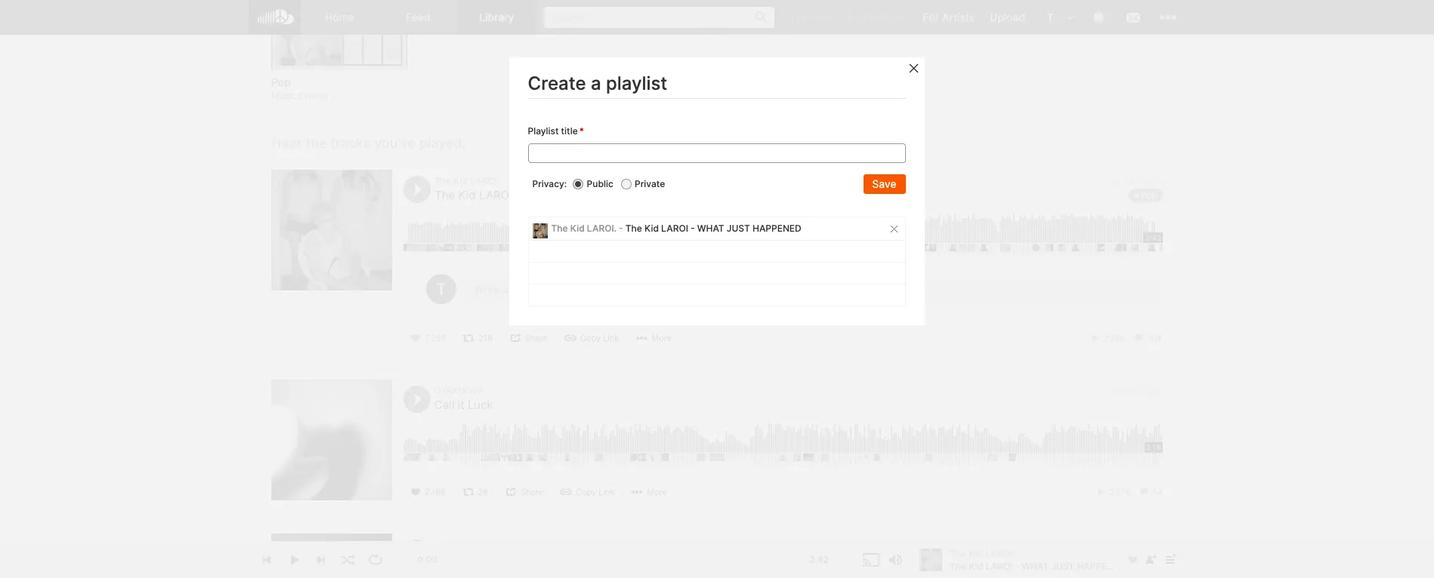 Task type: vqa. For each thing, say whether or not it's contained in the screenshot.
1st chillwave from the top of the page
no



Task type: describe. For each thing, give the bounding box(es) containing it.
kid down the kid laroi - what just happened link
[[571, 223, 585, 235]]

1 horizontal spatial the kid laroi - what just happened element
[[533, 224, 548, 239]]

more button for 218
[[631, 331, 679, 347]]

copy for 28
[[576, 488, 596, 498]]

copy link for 218
[[580, 334, 619, 344]]

2 ago from the top
[[1147, 386, 1163, 397]]

1 horizontal spatial just
[[727, 223, 751, 235]]

try next pro link
[[838, 0, 916, 34]]

next
[[865, 11, 888, 23]]

more for 218
[[652, 334, 672, 344]]

artists
[[942, 11, 975, 23]]

218
[[479, 334, 493, 344]]

feed
[[406, 11, 431, 23]]

the kid laroi. link
[[435, 176, 499, 187]]

copy link button for 218
[[559, 331, 627, 347]]

a
[[591, 73, 602, 94]]

the down the kid laroi. link
[[435, 188, 455, 203]]

try for try go+
[[790, 11, 806, 23]]

2 months ago pop
[[1104, 540, 1163, 566]]

the kid laroi - what just happened link
[[435, 188, 653, 203]]

1 vertical spatial what
[[698, 223, 725, 235]]

306
[[1147, 334, 1163, 344]]

0 horizontal spatial tara schultz's avatar element
[[426, 275, 456, 305]]

track stats element for 28
[[1095, 485, 1163, 501]]

pop for vampire
[[1141, 554, 1158, 566]]

home link
[[301, 0, 379, 35]]

rodrigo
[[461, 540, 494, 551]]

days
[[1124, 176, 1144, 187]]

private
[[635, 179, 666, 190]]

pop for the kid laroi - what just happened
[[1141, 190, 1158, 201]]

public
[[587, 179, 614, 190]]

218 button
[[457, 331, 500, 347]]

Write a comment text field
[[462, 275, 1163, 305]]

copy link for 28
[[576, 488, 615, 498]]

pro
[[891, 11, 908, 23]]

vampire element
[[271, 535, 392, 579]]

the down the kid laroi - what just happened link
[[552, 223, 568, 235]]

copy for 218
[[580, 334, 601, 344]]

dxrknova link
[[435, 386, 484, 397]]

laroi. for the
[[587, 223, 617, 235]]

create
[[528, 73, 586, 94]]

luck
[[468, 399, 493, 413]]

olivia rodrigo vampire
[[435, 540, 494, 567]]

the kid laroi.         - the kid laroi - what just happened
[[552, 223, 802, 235]]

21
[[1112, 176, 1122, 187]]

2,189 button
[[404, 485, 453, 501]]

you've
[[374, 135, 416, 151]]

236k
[[1104, 334, 1126, 344]]

library link
[[458, 0, 537, 35]]

21 days ago pop
[[1112, 176, 1163, 201]]

2 horizontal spatial -
[[691, 223, 695, 235]]

ago for the kid laroi - what just happened
[[1147, 176, 1163, 187]]

hear the tracks you've played:
[[271, 135, 466, 151]]

7,298 button
[[404, 331, 454, 347]]

playlist
[[528, 126, 559, 137]]

save button
[[864, 175, 906, 195]]

call it luck element
[[271, 380, 392, 501]]

playlist
[[606, 73, 668, 94]]

- inside the kid laroi. the kid laroi - what just happened
[[516, 188, 521, 203]]

257k
[[1109, 488, 1131, 498]]

the kid laroi. the kid laroi - what just happened
[[435, 176, 653, 203]]

months
[[1112, 540, 1144, 551]]

kid down private
[[645, 223, 659, 235]]

28 button
[[457, 485, 496, 501]]

54
[[1152, 488, 1163, 498]]

Search search field
[[544, 7, 775, 28]]

just inside the kid laroi. the kid laroi - what just happened
[[560, 188, 589, 203]]

feed link
[[379, 0, 458, 35]]

dxrknova
[[435, 386, 484, 397]]

hear
[[271, 135, 302, 151]]

pop link for vampire
[[1129, 553, 1163, 567]]

kid down the kid laroi. link
[[458, 188, 476, 203]]

music charts link
[[271, 90, 328, 103]]

1 horizontal spatial happened
[[753, 223, 802, 235]]

share button for 28
[[499, 485, 551, 501]]

track stats element for 218
[[1090, 331, 1163, 347]]

pop element
[[271, 0, 407, 71]]



Task type: locate. For each thing, give the bounding box(es) containing it.
laroi.
[[470, 176, 499, 187], [587, 223, 617, 235]]

vampire link
[[435, 553, 477, 567]]

happened up the kid laroi.         - the kid laroi - what just happened
[[593, 188, 653, 203]]

track stats element up month
[[1090, 331, 1163, 347]]

copy link button for 28
[[555, 485, 622, 501]]

the
[[306, 135, 327, 151]]

the kid laroi - what just happened element
[[271, 170, 392, 291], [533, 224, 548, 239]]

try left next
[[846, 11, 862, 23]]

more for 28
[[647, 488, 667, 498]]

1 vertical spatial ago
[[1147, 386, 1163, 397]]

share button right '28'
[[499, 485, 551, 501]]

save
[[873, 178, 897, 191]]

share right 218
[[525, 334, 548, 344]]

2
[[1104, 540, 1110, 551]]

0 vertical spatial link
[[603, 334, 619, 344]]

laroi. inside the kid laroi. the kid laroi - what just happened
[[470, 176, 499, 187]]

call it luck link
[[435, 399, 493, 413]]

0 horizontal spatial happened
[[593, 188, 653, 203]]

28
[[478, 488, 488, 498]]

2 vertical spatial pop
[[1141, 554, 1158, 566]]

olivia rodrigo link
[[435, 540, 494, 551]]

track stats element containing 257k
[[1095, 485, 1163, 501]]

54 link
[[1138, 488, 1163, 498]]

0 vertical spatial ago
[[1147, 176, 1163, 187]]

1 ago from the top
[[1147, 176, 1163, 187]]

what inside the kid laroi. the kid laroi - what just happened
[[524, 188, 557, 203]]

just
[[560, 188, 589, 203], [727, 223, 751, 235]]

what
[[524, 188, 557, 203], [698, 223, 725, 235]]

laroi. down public
[[587, 223, 617, 235]]

tara schultz's avatar element
[[1041, 8, 1060, 27], [426, 275, 456, 305]]

0 horizontal spatial the kid laroi - what just happened element
[[271, 170, 392, 291]]

pop link down "pop" element
[[271, 75, 407, 90]]

link for 218
[[603, 334, 619, 344]]

1 horizontal spatial tara schultz's avatar element
[[1041, 8, 1060, 27]]

the down the played:
[[435, 176, 451, 187]]

the
[[435, 176, 451, 187], [435, 188, 455, 203], [552, 223, 568, 235], [626, 223, 643, 235]]

pop down months at right
[[1141, 554, 1158, 566]]

1 vertical spatial pop link
[[1129, 189, 1163, 203]]

pop link down months at right
[[1129, 553, 1163, 567]]

copy
[[580, 334, 601, 344], [576, 488, 596, 498]]

the down private
[[626, 223, 643, 235]]

pop
[[271, 76, 291, 89], [1141, 190, 1158, 201], [1141, 554, 1158, 566]]

happened inside the kid laroi. the kid laroi - what just happened
[[593, 188, 653, 203]]

track stats element up months at right
[[1095, 485, 1163, 501]]

1 horizontal spatial laroi.
[[587, 223, 617, 235]]

home
[[325, 11, 354, 23]]

link
[[603, 334, 619, 344], [599, 488, 615, 498]]

0 horizontal spatial try
[[790, 11, 806, 23]]

2 try from the left
[[846, 11, 862, 23]]

1 month ago
[[1110, 386, 1163, 397]]

0 vertical spatial copy
[[580, 334, 601, 344]]

go+
[[809, 11, 830, 23]]

dxrknova call it luck
[[435, 386, 493, 413]]

0 vertical spatial laroi.
[[470, 176, 499, 187]]

what left public
[[524, 188, 557, 203]]

more button
[[631, 331, 679, 347], [626, 485, 675, 501]]

tara schultz's avatar element right upload link
[[1041, 8, 1060, 27]]

try go+
[[790, 11, 830, 23]]

0 vertical spatial pop
[[271, 76, 291, 89]]

0 horizontal spatial laroi.
[[470, 176, 499, 187]]

share for 28
[[521, 488, 543, 498]]

0 vertical spatial share button
[[504, 331, 555, 347]]

1 vertical spatial share
[[521, 488, 543, 498]]

0 vertical spatial share
[[525, 334, 548, 344]]

ago inside 21 days ago pop
[[1147, 176, 1163, 187]]

call
[[435, 399, 455, 413]]

Playlist title text field
[[528, 144, 906, 164]]

more button for 28
[[626, 485, 675, 501]]

share right '28'
[[521, 488, 543, 498]]

ago
[[1147, 176, 1163, 187], [1147, 386, 1163, 397], [1147, 540, 1163, 551]]

playlist title
[[528, 126, 578, 137]]

0 vertical spatial what
[[524, 188, 557, 203]]

0 vertical spatial pop link
[[271, 75, 407, 90]]

privacy:
[[533, 179, 567, 190]]

0 horizontal spatial just
[[560, 188, 589, 203]]

vampire
[[435, 553, 477, 567]]

ago inside 2 months ago pop
[[1147, 540, 1163, 551]]

1
[[1110, 386, 1115, 397]]

laroi down private
[[662, 223, 689, 235]]

laroi
[[479, 188, 512, 203], [662, 223, 689, 235]]

1 vertical spatial laroi
[[662, 223, 689, 235]]

0 vertical spatial track stats element
[[1090, 331, 1163, 347]]

month
[[1117, 386, 1144, 397]]

ago right months at right
[[1147, 540, 1163, 551]]

laroi down the kid laroi. link
[[479, 188, 512, 203]]

1 vertical spatial just
[[727, 223, 751, 235]]

0 horizontal spatial laroi
[[479, 188, 512, 203]]

kid down the played:
[[454, 176, 468, 187]]

charts
[[299, 90, 328, 101]]

track stats element containing 236k
[[1090, 331, 1163, 347]]

laroi inside the kid laroi. the kid laroi - what just happened
[[479, 188, 512, 203]]

share button right 218
[[504, 331, 555, 347]]

0 vertical spatial happened
[[593, 188, 653, 203]]

pop inside 21 days ago pop
[[1141, 190, 1158, 201]]

0 vertical spatial just
[[560, 188, 589, 203]]

306 link
[[1132, 334, 1163, 344]]

more
[[652, 334, 672, 344], [647, 488, 667, 498]]

try left the go+
[[790, 11, 806, 23]]

1 vertical spatial happened
[[753, 223, 802, 235]]

1 vertical spatial copy link
[[576, 488, 615, 498]]

2,189
[[425, 488, 446, 498]]

1 horizontal spatial laroi
[[662, 223, 689, 235]]

ago right the "days"
[[1147, 176, 1163, 187]]

tracks
[[331, 135, 371, 151]]

2 vertical spatial ago
[[1147, 540, 1163, 551]]

for
[[923, 11, 939, 23]]

3 ago from the top
[[1147, 540, 1163, 551]]

pop inside 2 months ago pop
[[1141, 554, 1158, 566]]

played:
[[420, 135, 466, 151]]

olivia
[[435, 540, 458, 551]]

1 horizontal spatial -
[[619, 223, 624, 235]]

pop inside pop music charts
[[271, 76, 291, 89]]

1 horizontal spatial try
[[846, 11, 862, 23]]

share button for 218
[[504, 331, 555, 347]]

None search field
[[537, 0, 783, 34]]

7,298
[[425, 334, 446, 344]]

0 horizontal spatial what
[[524, 188, 557, 203]]

1 vertical spatial track stats element
[[1095, 485, 1163, 501]]

copy link button
[[559, 331, 627, 347], [555, 485, 622, 501]]

try
[[790, 11, 806, 23], [846, 11, 862, 23]]

pop link down the "days"
[[1129, 189, 1163, 203]]

track stats element
[[1090, 331, 1163, 347], [1095, 485, 1163, 501]]

copy link
[[580, 334, 619, 344], [576, 488, 615, 498]]

try go+ link
[[783, 0, 838, 34]]

0 vertical spatial tara schultz's avatar element
[[1041, 8, 1060, 27]]

-
[[516, 188, 521, 203], [619, 223, 624, 235], [691, 223, 695, 235]]

for artists
[[923, 11, 975, 23]]

pop link
[[271, 75, 407, 90], [1129, 189, 1163, 203], [1129, 553, 1163, 567]]

pop music charts
[[271, 76, 328, 101]]

upload link
[[982, 0, 1033, 34]]

0 horizontal spatial -
[[516, 188, 521, 203]]

1 vertical spatial tara schultz's avatar element
[[426, 275, 456, 305]]

try for try next pro
[[846, 11, 862, 23]]

link for 28
[[599, 488, 615, 498]]

ago right month
[[1147, 386, 1163, 397]]

1 vertical spatial laroi.
[[587, 223, 617, 235]]

laroi. for kid
[[470, 176, 499, 187]]

0 vertical spatial more button
[[631, 331, 679, 347]]

pop down the "days"
[[1141, 190, 1158, 201]]

pop up music in the top of the page
[[271, 76, 291, 89]]

0 vertical spatial copy link button
[[559, 331, 627, 347]]

ago for vampire
[[1147, 540, 1163, 551]]

1 vertical spatial share button
[[499, 485, 551, 501]]

it
[[458, 399, 465, 413]]

1 vertical spatial link
[[599, 488, 615, 498]]

0 vertical spatial more
[[652, 334, 672, 344]]

1 vertical spatial more button
[[626, 485, 675, 501]]

1 vertical spatial copy
[[576, 488, 596, 498]]

try next pro
[[846, 11, 908, 23]]

1 vertical spatial copy link button
[[555, 485, 622, 501]]

1 vertical spatial pop
[[1141, 190, 1158, 201]]

what down "playlist title" text field
[[698, 223, 725, 235]]

create a playlist
[[528, 73, 668, 94]]

tara schultz's avatar element up the 7,298
[[426, 275, 456, 305]]

library
[[479, 11, 514, 23]]

pop link for the kid laroi - what just happened
[[1129, 189, 1163, 203]]

happened
[[593, 188, 653, 203], [753, 223, 802, 235]]

share for 218
[[525, 334, 548, 344]]

music
[[271, 90, 297, 101]]

kid
[[454, 176, 468, 187], [458, 188, 476, 203], [571, 223, 585, 235], [645, 223, 659, 235]]

for artists link
[[916, 0, 982, 34]]

share
[[525, 334, 548, 344], [521, 488, 543, 498]]

laroi. up the kid laroi - what just happened link
[[470, 176, 499, 187]]

1 vertical spatial more
[[647, 488, 667, 498]]

happened up write a comment text field
[[753, 223, 802, 235]]

title
[[562, 126, 578, 137]]

1 try from the left
[[790, 11, 806, 23]]

share button
[[504, 331, 555, 347], [499, 485, 551, 501]]

upload
[[990, 11, 1025, 23]]

1 horizontal spatial what
[[698, 223, 725, 235]]

0 vertical spatial copy link
[[580, 334, 619, 344]]

0 vertical spatial laroi
[[479, 188, 512, 203]]

2 vertical spatial pop link
[[1129, 553, 1163, 567]]



